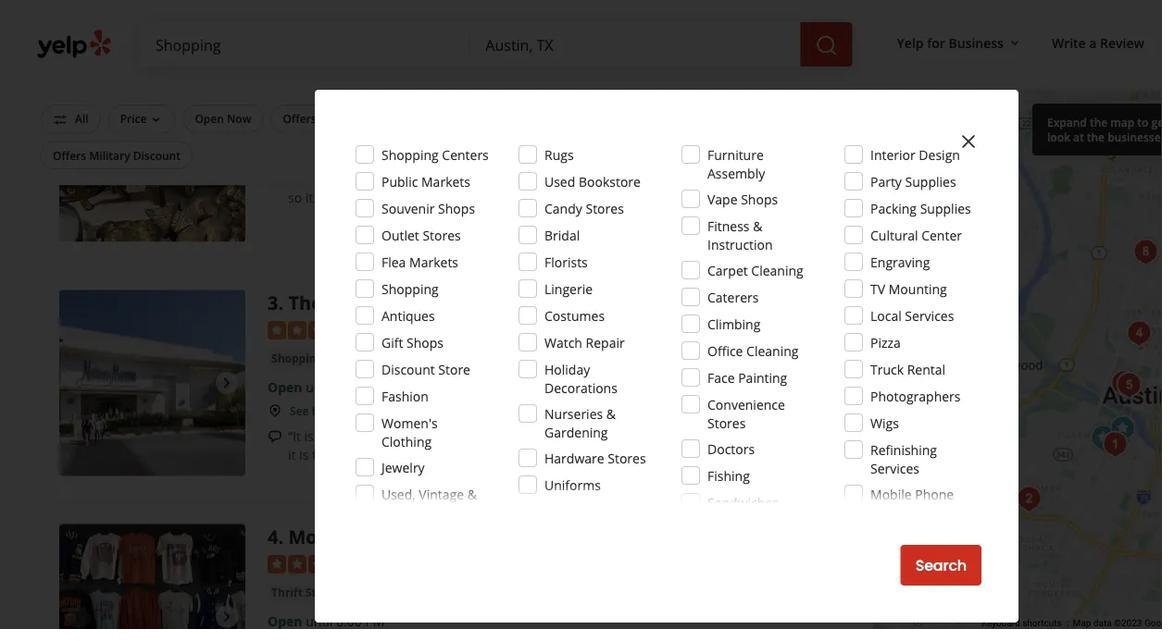 Task type: vqa. For each thing, say whether or not it's contained in the screenshot.
Welcoming.
no



Task type: describe. For each thing, give the bounding box(es) containing it.
expand the map to ge tooltip
[[1033, 104, 1162, 156]]

open until 8:00 pm
[[268, 378, 385, 396]]

party
[[871, 173, 902, 190]]

to..."
[[336, 446, 363, 464]]

$$$
[[380, 350, 402, 368]]

more for domain
[[367, 446, 401, 464]]

(368
[[397, 321, 423, 338]]

open for open until 8:00 pm
[[268, 378, 302, 396]]

antiques inside search dialog
[[382, 307, 435, 325]]

. for 2
[[278, 56, 284, 81]]

consignment
[[382, 504, 462, 522]]

3 . the domain
[[268, 290, 399, 316]]

love, tito's image
[[1111, 367, 1148, 404]]

shopping centers inside search dialog
[[382, 146, 489, 163]]

see
[[290, 404, 309, 419]]

the domain image
[[59, 290, 246, 476]]

& inside used, vintage & consignment
[[467, 486, 477, 503]]

even
[[498, 428, 527, 445]]

drawback:
[[536, 170, 598, 187]]

flared..."
[[317, 188, 367, 206]]

offers delivery
[[283, 111, 363, 126]]

antiques inside button
[[271, 116, 321, 131]]

16 speech v2 image for 2
[[268, 172, 283, 187]]

shopping centers link
[[268, 349, 372, 368]]

sassy
[[381, 170, 414, 187]]

tv
[[871, 280, 886, 298]]

centers inside shopping centers button
[[326, 351, 369, 366]]

offers for offers delivery
[[283, 111, 316, 126]]

nike by south congress image
[[1104, 411, 1142, 448]]

"it is a great shopping
[[288, 428, 422, 445]]

watch repair
[[545, 334, 625, 352]]

nurseries & gardening
[[545, 405, 616, 441]]

close image
[[958, 131, 980, 153]]

lingerie
[[545, 280, 593, 298]]

the
[[288, 290, 322, 316]]

interior
[[871, 146, 916, 163]]

16 filter v2 image
[[53, 112, 68, 127]]

cleaning for carpet cleaning
[[751, 262, 804, 279]]

women's clothing
[[382, 414, 438, 451]]

fishing
[[708, 467, 750, 485]]

outlet stores
[[382, 226, 461, 244]]

stores for convenience stores
[[708, 414, 746, 432]]

carpet cleaning
[[708, 262, 804, 279]]

the domain link
[[288, 290, 399, 316]]

domain
[[327, 290, 399, 316]]

3.7
[[375, 321, 394, 338]]

3.7 star rating image
[[268, 321, 368, 340]]

photographers
[[871, 388, 961, 405]]

4 star rating image
[[268, 87, 368, 105]]

office cleaning
[[708, 342, 799, 360]]

outlet
[[382, 226, 419, 244]]

1 vertical spatial vintage
[[372, 525, 442, 550]]

shops for souvenir shops
[[438, 200, 475, 217]]

for
[[927, 34, 946, 51]]

©2023
[[1114, 618, 1142, 629]]

to
[[1138, 114, 1149, 130]]

monkies
[[288, 525, 367, 550]]

refinishing
[[871, 441, 937, 459]]

store
[[438, 361, 470, 378]]

8:00
[[336, 378, 362, 396]]

at
[[373, 404, 384, 419]]

offers for offers military discount
[[53, 148, 86, 163]]

0 horizontal spatial a
[[317, 428, 324, 445]]

public
[[382, 173, 418, 190]]

all button
[[41, 105, 101, 134]]

shops,
[[766, 428, 805, 445]]

review
[[1100, 34, 1145, 51]]

gardening
[[545, 424, 608, 441]]

costumes
[[545, 307, 605, 325]]

monkies vintage and thrift link
[[288, 525, 539, 550]]

were
[[739, 170, 769, 187]]

rental
[[907, 361, 946, 378]]

stores for outlet stores
[[423, 226, 461, 244]]

offers military discount button
[[41, 141, 193, 169]]

uncommon objects image
[[59, 56, 246, 242]]

search dialog
[[0, 0, 1162, 630]]

thrift inside button
[[271, 585, 303, 600]]

yelp for business
[[897, 34, 1004, 51]]

more for objects
[[370, 188, 405, 206]]

face painting
[[708, 369, 788, 387]]

3
[[268, 290, 278, 316]]

nordstrom rack image
[[911, 493, 948, 530]]

4.0 link
[[375, 84, 394, 104]]

"antique keys - sassy greeting cards  one drawback: the items and or shop
[[288, 170, 735, 187]]

mobile
[[871, 486, 912, 503]]

4 . monkies vintage and thrift
[[268, 525, 539, 550]]

2nd street district image
[[1105, 365, 1142, 402]]

supplies for party supplies
[[905, 173, 956, 190]]

1 vertical spatial and
[[447, 525, 482, 550]]

repair inside mobile phone repair
[[871, 504, 910, 522]]

16 speech v2 image for 3
[[268, 430, 283, 445]]

carpet
[[708, 262, 748, 279]]

discount inside offers military discount button
[[133, 148, 181, 163]]

previous image for uncommon objects image
[[67, 138, 89, 160]]

thrift stores
[[271, 585, 341, 600]]

monkies vintage and thrift image
[[1121, 315, 1158, 352]]

stores for candy stores
[[586, 200, 624, 217]]

1 until from the top
[[306, 144, 333, 162]]

greeting
[[418, 170, 467, 187]]

truck
[[871, 361, 904, 378]]

fitness
[[708, 217, 750, 235]]

centers inside search dialog
[[442, 146, 489, 163]]

antiques button
[[268, 115, 325, 133]]

services for local services
[[905, 307, 954, 325]]

2 pm from the top
[[365, 378, 385, 396]]

gift shops
[[382, 334, 444, 352]]

open now button
[[183, 105, 264, 133]]

expand
[[1048, 114, 1087, 130]]

& for nurseries
[[607, 405, 616, 423]]

goog
[[1145, 618, 1162, 629]]

stores for hardware stores
[[608, 450, 646, 467]]

packing supplies
[[871, 200, 971, 217]]

face
[[708, 369, 735, 387]]

uniforms
[[545, 477, 601, 494]]

see businesses at this location
[[290, 404, 453, 419]]

wigs
[[871, 414, 899, 432]]

1 vertical spatial shopping
[[382, 280, 439, 298]]

this
[[387, 404, 407, 419]]

markets for public markets
[[421, 173, 470, 190]]

"it
[[288, 428, 301, 445]]

is inside experience. even if you can't afford anything from these shops, it is fun to..."
[[299, 446, 309, 464]]

searc
[[1132, 113, 1162, 130]]

climbing
[[708, 315, 761, 333]]

one
[[507, 170, 532, 187]]

mounting
[[889, 280, 947, 298]]

uncommon
[[288, 56, 396, 81]]

more link for domain
[[367, 446, 401, 464]]

uncommon objects image
[[1011, 481, 1048, 518]]

2 until from the top
[[306, 378, 333, 396]]



Task type: locate. For each thing, give the bounding box(es) containing it.
user actions element
[[882, 26, 1162, 63]]

1 vertical spatial supplies
[[920, 200, 971, 217]]

1 vertical spatial markets
[[409, 253, 459, 271]]

0 vertical spatial is
[[304, 428, 314, 445]]

stores inside convenience stores
[[708, 414, 746, 432]]

office
[[708, 342, 743, 360]]

0 vertical spatial services
[[905, 307, 954, 325]]

shops down greeting
[[438, 200, 475, 217]]

is left fun
[[299, 446, 309, 464]]

1 vertical spatial slideshow element
[[59, 290, 246, 476]]

2 16 speech v2 image from the top
[[268, 430, 283, 445]]

center
[[922, 226, 962, 244]]

stores down souvenir shops
[[423, 226, 461, 244]]

cleaning up painting
[[747, 342, 799, 360]]

& down experience.
[[467, 486, 477, 503]]

2 . from the top
[[278, 290, 284, 316]]

1 vertical spatial discount
[[382, 361, 435, 378]]

1 slideshow element from the top
[[59, 56, 246, 242]]

reviews) for domain
[[427, 321, 476, 338]]

blue elephant boutique image
[[1128, 234, 1162, 271]]

16 speech v2 image
[[268, 172, 283, 187], [268, 430, 283, 445]]

0 vertical spatial shopping
[[382, 146, 439, 163]]

tv mounting
[[871, 280, 947, 298]]

it down "it
[[288, 446, 296, 464]]

shopping up sassy
[[382, 146, 439, 163]]

were dusty so it flared..."
[[288, 170, 805, 206]]

public markets
[[382, 173, 470, 190]]

watch
[[545, 334, 583, 352]]

stores for thrift stores
[[306, 585, 341, 600]]

centers up 8:00
[[326, 351, 369, 366]]

stores down afford
[[608, 450, 646, 467]]

1 vertical spatial &
[[607, 405, 616, 423]]

shopping
[[382, 146, 439, 163], [382, 280, 439, 298], [271, 351, 323, 366]]

interior design
[[871, 146, 960, 163]]

more link down sassy
[[370, 188, 405, 206]]

antiques up the gift shops
[[382, 307, 435, 325]]

6:00
[[336, 144, 362, 162]]

reviews) for objects
[[427, 86, 476, 104]]

assembly
[[708, 164, 765, 182]]

offers down 4 star rating image
[[283, 111, 316, 126]]

or
[[688, 170, 701, 187]]

from
[[696, 428, 726, 445]]

0 horizontal spatial the
[[601, 170, 621, 187]]

None search field
[[141, 22, 856, 67]]

1 reviews) from the top
[[427, 86, 476, 104]]

3 . from the top
[[278, 525, 284, 550]]

it right 'so'
[[306, 188, 313, 206]]

and down used, vintage & consignment
[[447, 525, 482, 550]]

vintage down consignment on the left of page
[[372, 525, 442, 550]]

repair down costumes
[[586, 334, 625, 352]]

see businesses link
[[290, 404, 370, 419]]

1 horizontal spatial discount
[[382, 361, 435, 378]]

0 vertical spatial the
[[1090, 114, 1108, 130]]

0 vertical spatial thrift
[[487, 525, 539, 550]]

slideshow element
[[59, 56, 246, 242], [59, 290, 246, 476], [59, 525, 246, 630]]

. up 4 star rating image
[[278, 56, 284, 81]]

& up afford
[[607, 405, 616, 423]]

can't
[[567, 428, 596, 445]]

gift
[[382, 334, 403, 352]]

shopping centers button
[[268, 349, 372, 368]]

0 horizontal spatial it
[[288, 446, 296, 464]]

& up instruction
[[753, 217, 763, 235]]

fitness & instruction
[[708, 217, 773, 253]]

0 horizontal spatial and
[[447, 525, 482, 550]]

0 vertical spatial shopping centers
[[382, 146, 489, 163]]

0 vertical spatial and
[[661, 170, 684, 187]]

-
[[373, 170, 378, 187]]

0 vertical spatial a
[[1090, 34, 1097, 51]]

. for 3
[[278, 290, 284, 316]]

2 vertical spatial shopping
[[271, 351, 323, 366]]

it inside experience. even if you can't afford anything from these shops, it is fun to..."
[[288, 446, 296, 464]]

1 horizontal spatial offers
[[283, 111, 316, 126]]

refinishing services
[[871, 441, 937, 477]]

nurseries
[[545, 405, 603, 423]]

and left or
[[661, 170, 684, 187]]

1 pm from the top
[[365, 144, 385, 162]]

shopping down flea markets
[[382, 280, 439, 298]]

markets down outlet stores on the top of the page
[[409, 253, 459, 271]]

4.0
[[375, 86, 394, 104]]

1 vertical spatial is
[[299, 446, 309, 464]]

google image
[[878, 606, 939, 630]]

& inside fitness & instruction
[[753, 217, 763, 235]]

reviews) down objects
[[427, 86, 476, 104]]

1 horizontal spatial &
[[607, 405, 616, 423]]

1 next image from the top
[[216, 372, 238, 394]]

0 horizontal spatial thrift
[[271, 585, 303, 600]]

until up "antique
[[306, 144, 333, 162]]

painting
[[738, 369, 788, 387]]

open up 16 marker v2 icon
[[268, 378, 302, 396]]

0 horizontal spatial open
[[195, 111, 224, 126]]

4.3 star rating image
[[268, 556, 368, 574]]

data
[[1094, 618, 1112, 629]]

1 horizontal spatial thrift
[[487, 525, 539, 550]]

1 horizontal spatial centers
[[442, 146, 489, 163]]

antiques down 4 star rating image
[[271, 116, 321, 131]]

1 vertical spatial a
[[317, 428, 324, 445]]

(368 reviews) link
[[397, 319, 476, 339]]

1 vertical spatial 16 speech v2 image
[[268, 430, 283, 445]]

0 vertical spatial until
[[306, 144, 333, 162]]

shopping centers down 3.7 star rating image
[[271, 351, 369, 366]]

1 vertical spatial .
[[278, 290, 284, 316]]

business
[[949, 34, 1004, 51]]

0 vertical spatial next image
[[216, 372, 238, 394]]

a
[[1090, 34, 1097, 51], [317, 428, 324, 445]]

1 vertical spatial pm
[[365, 378, 385, 396]]

truck rental
[[871, 361, 946, 378]]

pizza
[[871, 334, 901, 352]]

antiques link
[[268, 115, 325, 133]]

until 6:00 pm
[[306, 144, 385, 162]]

0 horizontal spatial shopping centers
[[271, 351, 369, 366]]

1 horizontal spatial repair
[[871, 504, 910, 522]]

services down mounting
[[905, 307, 954, 325]]

open
[[195, 111, 224, 126], [268, 378, 302, 396]]

it inside the were dusty so it flared..."
[[306, 188, 313, 206]]

broncos vintage image
[[1085, 420, 1122, 457]]

0 vertical spatial reviews)
[[427, 86, 476, 104]]

the left map at the right of page
[[1090, 114, 1108, 130]]

and
[[661, 170, 684, 187], [447, 525, 482, 550]]

thrift
[[487, 525, 539, 550], [271, 585, 303, 600]]

search image
[[816, 34, 838, 57]]

previous image for monkies vintage and thrift image
[[67, 607, 89, 629]]

1 vertical spatial antiques
[[382, 307, 435, 325]]

more down sassy
[[370, 188, 405, 206]]

open for open now
[[195, 111, 224, 126]]

services
[[905, 307, 954, 325], [871, 460, 920, 477]]

2 reviews) from the top
[[427, 321, 476, 338]]

0 horizontal spatial antiques
[[271, 116, 321, 131]]

1 vertical spatial services
[[871, 460, 920, 477]]

open left now on the left
[[195, 111, 224, 126]]

mobile phone repair
[[871, 486, 954, 522]]

vintage up consignment on the left of page
[[419, 486, 464, 503]]

3.7 link
[[375, 319, 394, 339]]

it
[[306, 188, 313, 206], [288, 446, 296, 464]]

0 vertical spatial slideshow element
[[59, 56, 246, 242]]

0 vertical spatial discount
[[133, 148, 181, 163]]

1 vertical spatial the
[[601, 170, 621, 187]]

centers up cards on the left top
[[442, 146, 489, 163]]

offers delivery button
[[271, 105, 375, 133]]

dusty
[[772, 170, 805, 187]]

pm up -
[[365, 144, 385, 162]]

2 previous image from the top
[[67, 607, 89, 629]]

slideshow element for 3
[[59, 290, 246, 476]]

1 vertical spatial reviews)
[[427, 321, 476, 338]]

discount right military
[[133, 148, 181, 163]]

stores down 4.3 star rating image on the bottom of the page
[[306, 585, 341, 600]]

ge
[[1152, 114, 1162, 130]]

0 horizontal spatial &
[[467, 486, 477, 503]]

0 horizontal spatial centers
[[326, 351, 369, 366]]

1 vertical spatial open
[[268, 378, 302, 396]]

0 horizontal spatial discount
[[133, 148, 181, 163]]

so
[[288, 188, 302, 206]]

map
[[1111, 114, 1135, 130]]

fun
[[312, 446, 333, 464]]

16 marker v2 image
[[268, 404, 283, 418]]

2 slideshow element from the top
[[59, 290, 246, 476]]

objects
[[400, 56, 470, 81]]

a up fun
[[317, 428, 324, 445]]

uncommon objects link
[[288, 56, 470, 81]]

0 vertical spatial &
[[753, 217, 763, 235]]

.
[[278, 56, 284, 81], [278, 290, 284, 316], [278, 525, 284, 550]]

1 vertical spatial more
[[367, 446, 401, 464]]

0 vertical spatial .
[[278, 56, 284, 81]]

souvenir shops
[[382, 200, 475, 217]]

stores down bookstore
[[586, 200, 624, 217]]

all
[[75, 111, 89, 126]]

16 chevron down v2 image
[[1008, 36, 1023, 51]]

a right write
[[1090, 34, 1097, 51]]

reviews)
[[427, 86, 476, 104], [427, 321, 476, 338]]

shortcuts
[[1023, 618, 1062, 629]]

0 vertical spatial repair
[[586, 334, 625, 352]]

2 horizontal spatial &
[[753, 217, 763, 235]]

shopping centers up greeting
[[382, 146, 489, 163]]

1 vertical spatial centers
[[326, 351, 369, 366]]

supplies down "design"
[[905, 173, 956, 190]]

the left items
[[601, 170, 621, 187]]

1 horizontal spatial and
[[661, 170, 684, 187]]

1 . from the top
[[278, 56, 284, 81]]

1 vertical spatial repair
[[871, 504, 910, 522]]

shopping down 3.7 star rating image
[[271, 351, 323, 366]]

stores
[[586, 200, 624, 217], [423, 226, 461, 244], [708, 414, 746, 432], [608, 450, 646, 467], [306, 585, 341, 600]]

until
[[306, 144, 333, 162], [306, 378, 333, 396]]

1 vertical spatial thrift
[[271, 585, 303, 600]]

candy
[[545, 200, 582, 217]]

2
[[268, 56, 278, 81]]

holiday decorations
[[545, 361, 618, 397]]

packing
[[871, 200, 917, 217]]

1 horizontal spatial open
[[268, 378, 302, 396]]

2 vertical spatial .
[[278, 525, 284, 550]]

1 vertical spatial previous image
[[67, 607, 89, 629]]

used, vintage & consignment
[[382, 486, 477, 522]]

0 horizontal spatial repair
[[586, 334, 625, 352]]

cleaning down instruction
[[751, 262, 804, 279]]

0 vertical spatial offers
[[283, 111, 316, 126]]

repair
[[586, 334, 625, 352], [871, 504, 910, 522]]

0 vertical spatial open
[[195, 111, 224, 126]]

vintage
[[419, 486, 464, 503], [372, 525, 442, 550]]

2 . uncommon objects
[[268, 56, 470, 81]]

pm up at
[[365, 378, 385, 396]]

16 speech v2 image left "antique
[[268, 172, 283, 187]]

slideshow element for 2
[[59, 56, 246, 242]]

0 vertical spatial more link
[[370, 188, 405, 206]]

1 horizontal spatial antiques
[[382, 307, 435, 325]]

2 vertical spatial &
[[467, 486, 477, 503]]

caterers
[[708, 289, 759, 306]]

more link
[[370, 188, 405, 206], [367, 446, 401, 464]]

cards
[[471, 170, 504, 187]]

0 vertical spatial markets
[[421, 173, 470, 190]]

charm school vintage image
[[1157, 357, 1162, 394]]

previous image
[[67, 138, 89, 160], [67, 607, 89, 629]]

the inside expand the map to ge
[[1090, 114, 1108, 130]]

until up see businesses link
[[306, 378, 333, 396]]

0 vertical spatial more
[[370, 188, 405, 206]]

1 vertical spatial cleaning
[[747, 342, 799, 360]]

1 horizontal spatial the
[[1090, 114, 1108, 130]]

is right "it
[[304, 428, 314, 445]]

filters group
[[37, 105, 724, 169]]

& inside nurseries & gardening
[[607, 405, 616, 423]]

used bookstore
[[545, 173, 641, 190]]

0 vertical spatial 16 speech v2 image
[[268, 172, 283, 187]]

1 vertical spatial until
[[306, 378, 333, 396]]

rugs
[[545, 146, 574, 163]]

stores up doctors
[[708, 414, 746, 432]]

furniture assembly
[[708, 146, 765, 182]]

shops for vape shops
[[741, 190, 778, 208]]

discount inside search dialog
[[382, 361, 435, 378]]

. left the
[[278, 290, 284, 316]]

repair down mobile
[[871, 504, 910, 522]]

thrift stores button
[[268, 584, 344, 602]]

1 16 speech v2 image from the top
[[268, 172, 283, 187]]

0 vertical spatial centers
[[442, 146, 489, 163]]

more down shopping
[[367, 446, 401, 464]]

shops down were
[[741, 190, 778, 208]]

design
[[919, 146, 960, 163]]

16 speech v2 image left "it
[[268, 430, 283, 445]]

next image for monkies vintage and thrift image
[[216, 607, 238, 629]]

shopping centers inside shopping centers button
[[271, 351, 369, 366]]

1 vertical spatial offers
[[53, 148, 86, 163]]

stores inside button
[[306, 585, 341, 600]]

. for 4
[[278, 525, 284, 550]]

1 horizontal spatial shopping centers
[[382, 146, 489, 163]]

bridal
[[545, 226, 580, 244]]

vintage inside used, vintage & consignment
[[419, 486, 464, 503]]

0 vertical spatial vintage
[[419, 486, 464, 503]]

& for fitness
[[753, 217, 763, 235]]

clothing
[[382, 433, 432, 451]]

local
[[871, 307, 902, 325]]

shops up the discount store
[[407, 334, 444, 352]]

more link down shopping
[[367, 446, 401, 464]]

next image for the domain image
[[216, 372, 238, 394]]

supplies for packing supplies
[[920, 200, 971, 217]]

markets for flea markets
[[409, 253, 459, 271]]

vape
[[708, 190, 738, 208]]

0 vertical spatial it
[[306, 188, 313, 206]]

shops for gift shops
[[407, 334, 444, 352]]

items
[[624, 170, 658, 187]]

open inside button
[[195, 111, 224, 126]]

previous image
[[67, 372, 89, 394]]

0 vertical spatial previous image
[[67, 138, 89, 160]]

1 horizontal spatial it
[[306, 188, 313, 206]]

cultural center
[[871, 226, 962, 244]]

1 vertical spatial shopping centers
[[271, 351, 369, 366]]

services for refinishing services
[[871, 460, 920, 477]]

2 next image from the top
[[216, 607, 238, 629]]

0 vertical spatial cleaning
[[751, 262, 804, 279]]

1 vertical spatial next image
[[216, 607, 238, 629]]

0 vertical spatial supplies
[[905, 173, 956, 190]]

0 horizontal spatial offers
[[53, 148, 86, 163]]

0 vertical spatial antiques
[[271, 116, 321, 131]]

3 slideshow element from the top
[[59, 525, 246, 630]]

services inside 'refinishing services'
[[871, 460, 920, 477]]

shopping centers
[[382, 146, 489, 163], [271, 351, 369, 366]]

map
[[1073, 618, 1091, 629]]

monkey see monkey do image
[[1097, 427, 1134, 464]]

2 vertical spatial slideshow element
[[59, 525, 246, 630]]

vans image
[[945, 394, 982, 431]]

supplies up center on the right of page
[[920, 200, 971, 217]]

shopping inside button
[[271, 351, 323, 366]]

cleaning for office cleaning
[[747, 342, 799, 360]]

cleaning
[[751, 262, 804, 279], [747, 342, 799, 360]]

markets up souvenir shops
[[421, 173, 470, 190]]

1 vertical spatial it
[[288, 446, 296, 464]]

1 previous image from the top
[[67, 138, 89, 160]]

0 vertical spatial pm
[[365, 144, 385, 162]]

. up 4.3 star rating image on the bottom of the page
[[278, 525, 284, 550]]

keyboard shortcuts button
[[982, 617, 1062, 630]]

monkies vintage and thrift image
[[59, 525, 246, 630]]

offers down all button
[[53, 148, 86, 163]]

1 vertical spatial more link
[[367, 446, 401, 464]]

services down refinishing
[[871, 460, 920, 477]]

more link for objects
[[370, 188, 405, 206]]

next image
[[216, 372, 238, 394], [216, 607, 238, 629]]

map region
[[687, 65, 1162, 630]]

1 horizontal spatial a
[[1090, 34, 1097, 51]]

discount up fashion
[[382, 361, 435, 378]]

reviews) up store
[[427, 321, 476, 338]]



